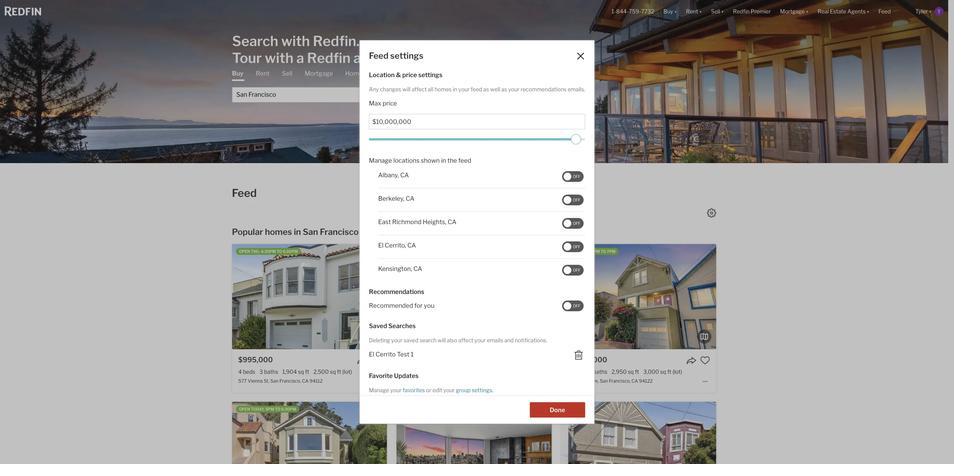 Task type: locate. For each thing, give the bounding box(es) containing it.
City, Address, School, Agent, ZIP search field
[[232, 87, 427, 102]]

2 baths from the left
[[593, 369, 607, 375]]

1 3 baths from the left
[[260, 369, 278, 375]]

san right st,
[[270, 379, 279, 384]]

photo of 1259 41st ave, san francisco, ca 94122 image
[[406, 244, 561, 350], [561, 244, 716, 350], [716, 244, 871, 350]]

7pm
[[607, 249, 616, 254]]

0 vertical spatial feed
[[879, 8, 891, 15]]

notifications.
[[515, 337, 547, 344]]

price
[[402, 72, 417, 79], [383, 100, 397, 107]]

0 horizontal spatial san
[[270, 379, 279, 384]]

homes right all
[[435, 86, 452, 93]]

thu,
[[251, 249, 260, 254], [431, 249, 440, 254]]

in up open thu, 4:30pm to 6:30pm
[[294, 227, 301, 237]]

0 horizontal spatial redfin
[[307, 49, 351, 66]]

1 3 from the left
[[260, 369, 263, 375]]

$1,095,000
[[568, 356, 607, 364]]

0 horizontal spatial 3
[[260, 369, 263, 375]]

baths up ave,
[[593, 369, 607, 375]]

0 horizontal spatial 3 baths
[[260, 369, 278, 375]]

homes up open thu, 4:30pm to 6:30pm
[[265, 227, 292, 237]]

redfin
[[733, 8, 750, 15], [307, 49, 351, 66]]

3 for $1,095,000
[[589, 369, 592, 375]]

8pm
[[457, 249, 466, 254]]

3 for $995,000
[[260, 369, 263, 375]]

1 horizontal spatial as
[[501, 86, 507, 93]]

cerrito,
[[385, 242, 406, 249]]

3 up ave,
[[589, 369, 592, 375]]

recommendations
[[521, 86, 567, 93]]

dr,
[[432, 379, 438, 384]]

1 vertical spatial in
[[441, 157, 446, 164]]

feed left well
[[471, 86, 482, 93]]

to for open today, 5pm to 6:30pm
[[275, 407, 280, 412]]

sq
[[298, 369, 304, 375], [330, 369, 336, 375], [628, 369, 634, 375], [660, 369, 666, 375]]

ft for 3,000 sq ft (lot)
[[667, 369, 672, 375]]

richmond
[[392, 219, 422, 226]]

photo of 50 burlwood dr, san francisco, ca 94127 image
[[242, 244, 397, 350], [397, 244, 552, 350], [552, 244, 707, 350]]

0 vertical spatial will
[[402, 86, 411, 93]]

1 photo of 1259 41st ave, san francisco, ca 94122 image from the left
[[406, 244, 561, 350]]

3 photo of 577 vienna st, san francisco, ca 94112 image from the left
[[387, 244, 542, 350]]

1
[[411, 351, 414, 359]]

3 baths up st,
[[260, 369, 278, 375]]

0 vertical spatial 6:30pm
[[283, 249, 298, 254]]

ft right 2,500 on the left bottom
[[337, 369, 341, 375]]

beds
[[243, 369, 255, 375], [407, 369, 420, 375]]

as
[[483, 86, 489, 93], [501, 86, 507, 93]]

94122
[[639, 379, 653, 384]]

4 ft from the left
[[667, 369, 672, 375]]

all
[[428, 86, 433, 93]]

ft for 2,950 sq ft
[[635, 369, 639, 375]]

as left well
[[483, 86, 489, 93]]

settings
[[390, 51, 424, 61], [418, 72, 443, 79]]

ft right '3,000'
[[667, 369, 672, 375]]

6:30pm down popular homes in san francisco
[[283, 249, 298, 254]]

san for ave,
[[600, 379, 608, 384]]

or
[[426, 387, 432, 394]]

7732
[[641, 8, 654, 15]]

1 (lot) from the left
[[342, 369, 352, 375]]

el for el cerrito, ca
[[378, 242, 384, 249]]

1 vertical spatial manage
[[369, 387, 389, 394]]

redfin
[[404, 249, 418, 254]]

tab list
[[232, 69, 444, 102]]

0 horizontal spatial will
[[402, 86, 411, 93]]

manage your favorites or edit your group settings.
[[369, 387, 493, 394]]

open left today,
[[239, 407, 250, 412]]

manage for manage your favorites or edit your group settings.
[[369, 387, 389, 394]]

settings up location & price settings
[[390, 51, 424, 61]]

0 horizontal spatial francisco,
[[280, 379, 301, 384]]

with
[[281, 32, 310, 49], [265, 49, 294, 66]]

3,000 sq ft (lot)
[[643, 369, 682, 375]]

1 vertical spatial redfin
[[307, 49, 351, 66]]

1 sq from the left
[[298, 369, 304, 375]]

5pm for open wed, 5pm to 7pm
[[591, 249, 600, 254]]

ft left 2,500 on the left bottom
[[305, 369, 309, 375]]

to right today,
[[275, 407, 280, 412]]

2 manage from the top
[[369, 387, 389, 394]]

redfin left "premier"
[[733, 8, 750, 15]]

settings up all
[[418, 72, 443, 79]]

3 baths for $995,000
[[260, 369, 278, 375]]

2 ft from the left
[[337, 369, 341, 375]]

1 manage from the top
[[369, 157, 392, 164]]

will down location & price settings
[[402, 86, 411, 93]]

as right well
[[501, 86, 507, 93]]

open for open today, 5pm to 6:30pm
[[239, 407, 250, 412]]

1 horizontal spatial francisco,
[[609, 379, 631, 384]]

1 horizontal spatial 3
[[589, 369, 592, 375]]

ca left 94112
[[302, 379, 309, 384]]

albany,
[[378, 172, 399, 179]]

0 horizontal spatial (lot)
[[342, 369, 352, 375]]

1 horizontal spatial (lot)
[[673, 369, 682, 375]]

sq right 2,500 on the left bottom
[[330, 369, 336, 375]]

2 photo of 114 granville way, san francisco, ca 94127 image from the left
[[232, 402, 387, 465]]

0 horizontal spatial baths
[[264, 369, 278, 375]]

1 vertical spatial el
[[369, 351, 374, 359]]

50 burlwood dr, san francisco, ca 94127
[[403, 379, 499, 384]]

3 ft from the left
[[635, 369, 639, 375]]

el cerrito, ca
[[378, 242, 416, 249]]

francisco, down 1,904
[[280, 379, 301, 384]]

manage locations shown in the feed
[[369, 157, 471, 164]]

2 photo of 2592 san jose, san francisco, ca 94112 image from the left
[[561, 402, 716, 465]]

3 sq from the left
[[628, 369, 634, 375]]

to left '7pm' on the right of the page
[[601, 249, 606, 254]]

0 vertical spatial el
[[378, 242, 384, 249]]

to right 4:30pm
[[277, 249, 282, 254]]

1 vertical spatial 6:30pm
[[281, 407, 296, 412]]

sq for 2,500
[[330, 369, 336, 375]]

redfin inside "redfin premier" "button"
[[733, 8, 750, 15]]

1 horizontal spatial feed
[[369, 51, 389, 61]]

photo of 360 cumberland st, san francisco, ca 94114 image
[[242, 402, 397, 465], [397, 402, 552, 465], [552, 402, 707, 465]]

feed
[[471, 86, 482, 93], [458, 157, 471, 164]]

ca down redfin
[[414, 265, 422, 273]]

favorite button checkbox for $1,095,000
[[700, 356, 710, 366]]

mortgage link
[[305, 69, 333, 78]]

2 horizontal spatial 5pm
[[591, 249, 600, 254]]

search
[[420, 337, 437, 344]]

2 horizontal spatial feed
[[879, 8, 891, 15]]

baths up st,
[[264, 369, 278, 375]]

5pm right today,
[[265, 407, 274, 412]]

1 horizontal spatial beds
[[407, 369, 420, 375]]

sq right '3,000'
[[660, 369, 666, 375]]

ave,
[[590, 379, 599, 384]]

0 vertical spatial redfin
[[733, 8, 750, 15]]

2 beds from the left
[[407, 369, 420, 375]]

2 favorite button checkbox from the left
[[700, 356, 710, 366]]

5pm left the 8pm on the left bottom of page
[[441, 249, 450, 254]]

1 photo of 114 granville way, san francisco, ca 94127 image from the left
[[77, 402, 232, 465]]

1-844-759-7732 link
[[612, 8, 654, 15]]

open left the wed,
[[568, 249, 579, 254]]

94127
[[486, 379, 499, 384]]

0 vertical spatial homes
[[435, 86, 452, 93]]

affect left all
[[412, 86, 427, 93]]

1 horizontal spatial baths
[[593, 369, 607, 375]]

1 horizontal spatial 3 baths
[[589, 369, 607, 375]]

1 vertical spatial feed
[[369, 51, 389, 61]]

any changes will affect all homes in your feed as well as your recommendations emails.
[[369, 86, 585, 93]]

favorite button checkbox for $995,000
[[371, 356, 381, 366]]

2 francisco, from the left
[[609, 379, 631, 384]]

open down the popular
[[239, 249, 250, 254]]

photo of 577 vienna st, san francisco, ca 94112 image
[[77, 244, 232, 350], [232, 244, 387, 350], [387, 244, 542, 350]]

0 horizontal spatial homes
[[265, 227, 292, 237]]

3 baths
[[260, 369, 278, 375], [589, 369, 607, 375]]

2 vertical spatial in
[[294, 227, 301, 237]]

home estimate
[[345, 70, 390, 77]]

saved
[[404, 337, 419, 344]]

(lot) for $1,095,000
[[673, 369, 682, 375]]

burlwood
[[410, 379, 431, 384]]

1 horizontal spatial thu,
[[431, 249, 440, 254]]

1 photo of 2592 san jose, san francisco, ca 94112 image from the left
[[406, 402, 561, 465]]

3
[[260, 369, 263, 375], [589, 369, 592, 375]]

ft up 94122 on the bottom right
[[635, 369, 639, 375]]

a
[[296, 49, 304, 66]]

your down 50 burlwood dr, san francisco, ca 94127
[[444, 387, 455, 394]]

1 horizontal spatial el
[[378, 242, 384, 249]]

will left also
[[438, 337, 446, 344]]

your
[[459, 86, 470, 93], [508, 86, 520, 93], [391, 337, 403, 344], [475, 337, 486, 344], [390, 387, 402, 394], [444, 387, 455, 394]]

favorite button checkbox
[[371, 356, 381, 366], [700, 356, 710, 366]]

open
[[239, 249, 250, 254], [419, 249, 430, 254], [568, 249, 579, 254], [239, 407, 250, 412]]

homes
[[435, 86, 452, 93], [265, 227, 292, 237]]

5pm
[[441, 249, 450, 254], [591, 249, 600, 254], [265, 407, 274, 412]]

5pm right the wed,
[[591, 249, 600, 254]]

2 (lot) from the left
[[673, 369, 682, 375]]

affect right also
[[458, 337, 473, 344]]

1,904
[[282, 369, 297, 375]]

1 baths from the left
[[264, 369, 278, 375]]

photo of 114 granville way, san francisco, ca 94127 image
[[77, 402, 232, 465], [232, 402, 387, 465], [387, 402, 542, 465]]

beds right 4
[[243, 369, 255, 375]]

1 favorite button checkbox from the left
[[371, 356, 381, 366]]

east
[[378, 219, 391, 226]]

max price
[[369, 100, 397, 107]]

1 horizontal spatial san
[[303, 227, 318, 237]]

2 vertical spatial feed
[[232, 187, 257, 200]]

manage
[[369, 157, 392, 164], [369, 387, 389, 394]]

feed right the
[[458, 157, 471, 164]]

affect
[[412, 86, 427, 93], [458, 337, 473, 344]]

el left cerrito,
[[378, 242, 384, 249]]

in left the
[[441, 157, 446, 164]]

0 vertical spatial feed
[[471, 86, 482, 93]]

price down changes
[[383, 100, 397, 107]]

1 horizontal spatial will
[[438, 337, 446, 344]]

beds right 2
[[407, 369, 420, 375]]

2 thu, from the left
[[431, 249, 440, 254]]

6:30pm down 577 vienna st, san francisco, ca 94112
[[281, 407, 296, 412]]

ft
[[305, 369, 309, 375], [337, 369, 341, 375], [635, 369, 639, 375], [667, 369, 672, 375]]

recommended
[[369, 302, 413, 310]]

0 horizontal spatial favorite button checkbox
[[371, 356, 381, 366]]

any
[[369, 86, 379, 93]]

1 horizontal spatial favorite button checkbox
[[700, 356, 710, 366]]

1 horizontal spatial redfin
[[733, 8, 750, 15]]

1 photo of 577 vienna st, san francisco, ca 94112 image from the left
[[77, 244, 232, 350]]

0 horizontal spatial as
[[483, 86, 489, 93]]

2 horizontal spatial in
[[453, 86, 457, 93]]

Max price slider range field
[[369, 134, 585, 144]]

0 horizontal spatial price
[[383, 100, 397, 107]]

1 photo of 360 cumberland st, san francisco, ca 94114 image from the left
[[242, 402, 397, 465]]

price right &
[[402, 72, 417, 79]]

thu, left 4:30pm
[[251, 249, 260, 254]]

kensington,
[[378, 265, 412, 273]]

sq right 1,904
[[298, 369, 304, 375]]

4 sq from the left
[[660, 369, 666, 375]]

home
[[345, 70, 363, 77]]

2 beds
[[403, 369, 420, 375]]

1 horizontal spatial 5pm
[[441, 249, 450, 254]]

max
[[369, 100, 381, 107]]

0 horizontal spatial 5pm
[[265, 407, 274, 412]]

sq right 2,950
[[628, 369, 634, 375]]

2 3 baths from the left
[[589, 369, 607, 375]]

2 sq from the left
[[330, 369, 336, 375]]

0 horizontal spatial el
[[369, 351, 374, 359]]

el left cerrito
[[369, 351, 374, 359]]

0 vertical spatial affect
[[412, 86, 427, 93]]

1 vertical spatial affect
[[458, 337, 473, 344]]

your down favorite updates
[[390, 387, 402, 394]]

searches
[[388, 323, 416, 330]]

2 photo of 360 cumberland st, san francisco, ca 94114 image from the left
[[397, 402, 552, 465]]

baths
[[264, 369, 278, 375], [593, 369, 607, 375]]

mortgage
[[305, 70, 333, 77]]

2 horizontal spatial san
[[600, 379, 608, 384]]

1 ft from the left
[[305, 369, 309, 375]]

manage up albany,
[[369, 157, 392, 164]]

feed inside button
[[879, 8, 891, 15]]

0 vertical spatial manage
[[369, 157, 392, 164]]

in right all
[[453, 86, 457, 93]]

(lot) right '3,000'
[[673, 369, 682, 375]]

sq for 3,000
[[660, 369, 666, 375]]

0 horizontal spatial beds
[[243, 369, 255, 375]]

francisco, down 2,950
[[609, 379, 631, 384]]

favorite button image
[[700, 356, 710, 366]]

vienna
[[248, 379, 263, 384]]

0 horizontal spatial thu,
[[251, 249, 260, 254]]

1 as from the left
[[483, 86, 489, 93]]

3 baths up ave,
[[589, 369, 607, 375]]

agent.
[[353, 49, 395, 66]]

emails
[[487, 337, 503, 344]]

open for open wed, 5pm to 7pm
[[568, 249, 579, 254]]

0 horizontal spatial affect
[[412, 86, 427, 93]]

san for st,
[[270, 379, 279, 384]]

1 horizontal spatial price
[[402, 72, 417, 79]]

1 francisco, from the left
[[280, 379, 301, 384]]

0 vertical spatial in
[[453, 86, 457, 93]]

2 3 from the left
[[589, 369, 592, 375]]

feed button
[[874, 0, 911, 23]]

manage down favorite
[[369, 387, 389, 394]]

redfin up 'mortgage'
[[307, 49, 351, 66]]

photo of 2592 san jose, san francisco, ca 94112 image
[[406, 402, 561, 465], [561, 402, 716, 465], [716, 402, 871, 465]]

(lot) right 2,500 on the left bottom
[[342, 369, 352, 375]]

thu, right redfin
[[431, 249, 440, 254]]

el
[[378, 242, 384, 249], [369, 351, 374, 359]]

(lot) for $995,000
[[342, 369, 352, 375]]

2 photo of 50 burlwood dr, san francisco, ca 94127 image from the left
[[397, 244, 552, 350]]

1 beds from the left
[[243, 369, 255, 375]]

san right ave,
[[600, 379, 608, 384]]

san left francisco
[[303, 227, 318, 237]]

3 up vienna
[[260, 369, 263, 375]]

done button
[[530, 403, 585, 418]]

and
[[504, 337, 514, 344]]

open right redfin
[[419, 249, 430, 254]]

ca right berkeley,
[[406, 195, 415, 202]]



Task type: describe. For each thing, give the bounding box(es) containing it.
for
[[414, 302, 423, 310]]

san
[[438, 379, 448, 384]]

open for open thu, 4:30pm to 6:30pm
[[239, 249, 250, 254]]

done
[[550, 407, 565, 414]]

ca down locations
[[400, 172, 409, 179]]

edit
[[433, 387, 442, 394]]

your right well
[[508, 86, 520, 93]]

5pm for open today, 5pm to 6:30pm
[[265, 407, 274, 412]]

updates
[[394, 373, 419, 380]]

ca up settings.
[[478, 379, 485, 384]]

1 vertical spatial price
[[383, 100, 397, 107]]

2,950 sq ft
[[612, 369, 639, 375]]

beds for 2 beds
[[407, 369, 420, 375]]

50
[[403, 379, 409, 384]]

east richmond heights, ca
[[378, 219, 457, 226]]

francisco, for $1,095,000
[[609, 379, 631, 384]]

0 vertical spatial price
[[402, 72, 417, 79]]

redfin premier
[[733, 8, 771, 15]]

3 photo of 360 cumberland st, san francisco, ca 94114 image from the left
[[552, 402, 707, 465]]

1-
[[612, 8, 616, 15]]

el for el cerrito test 1
[[369, 351, 374, 359]]

sell
[[282, 70, 292, 77]]

favorite button image
[[371, 356, 381, 366]]

redfin premier button
[[729, 0, 776, 23]]

changes
[[380, 86, 401, 93]]

2
[[403, 369, 406, 375]]

1,904 sq ft
[[282, 369, 309, 375]]

baths for $995,000
[[264, 369, 278, 375]]

1 vertical spatial settings
[[418, 72, 443, 79]]

1259 41st ave, san francisco, ca 94122
[[568, 379, 653, 384]]

3 baths for $1,095,000
[[589, 369, 607, 375]]

group settings. link
[[455, 387, 493, 394]]

open wed, 5pm to 7pm
[[568, 249, 616, 254]]

0 vertical spatial settings
[[390, 51, 424, 61]]

to for open wed, 5pm to 7pm
[[601, 249, 606, 254]]

location & price settings
[[369, 72, 443, 79]]

buy link
[[232, 69, 244, 81]]

feed settings
[[369, 51, 424, 61]]

ca left 94122 on the bottom right
[[632, 379, 638, 384]]

ft for 2,500 sq ft (lot)
[[337, 369, 341, 375]]

favorites link
[[402, 387, 426, 394]]

4:30pm
[[261, 249, 276, 254]]

3,000
[[643, 369, 659, 375]]

ca up redfin
[[407, 242, 416, 249]]

577
[[238, 379, 247, 384]]

emails.
[[568, 86, 585, 93]]

2,500
[[314, 369, 329, 375]]

well
[[490, 86, 500, 93]]

location
[[369, 72, 395, 79]]

group
[[456, 387, 471, 394]]

you
[[424, 302, 435, 310]]

saved
[[369, 323, 387, 330]]

1 horizontal spatial in
[[441, 157, 446, 164]]

user photo image
[[935, 7, 944, 16]]

6:30pm for open today, 5pm to 6:30pm
[[281, 407, 296, 412]]

search with redfin. tour with a redfin agent.
[[232, 32, 395, 66]]

1 thu, from the left
[[251, 249, 260, 254]]

berkeley, ca
[[378, 195, 415, 202]]

favorites
[[403, 387, 425, 394]]

ft for 1,904 sq ft
[[305, 369, 309, 375]]

2 photo of 577 vienna st, san francisco, ca 94112 image from the left
[[232, 244, 387, 350]]

rent
[[256, 70, 270, 77]]

577 vienna st, san francisco, ca 94112
[[238, 379, 323, 384]]

albany, ca
[[378, 172, 409, 179]]

tour
[[232, 49, 262, 66]]

st,
[[264, 379, 269, 384]]

1 vertical spatial homes
[[265, 227, 292, 237]]

your left well
[[459, 86, 470, 93]]

94112
[[310, 379, 323, 384]]

home estimate link
[[345, 69, 390, 78]]

0 horizontal spatial feed
[[232, 187, 257, 200]]

francisco, for $995,000
[[280, 379, 301, 384]]

francisco
[[320, 227, 359, 237]]

baths for $1,095,000
[[593, 369, 607, 375]]

0 horizontal spatial in
[[294, 227, 301, 237]]

2 photo of 1259 41st ave, san francisco, ca 94122 image from the left
[[561, 244, 716, 350]]

Max price input text field
[[372, 118, 582, 126]]

4
[[238, 369, 242, 375]]

feed for feed settings
[[369, 51, 389, 61]]

2,950
[[612, 369, 627, 375]]

your left saved
[[391, 337, 403, 344]]

francisco,
[[449, 379, 477, 384]]

estimate
[[364, 70, 390, 77]]

$998,000
[[403, 356, 438, 364]]

rent link
[[256, 69, 270, 78]]

feed for feed button
[[879, 8, 891, 15]]

&
[[396, 72, 401, 79]]

test
[[397, 351, 410, 359]]

3 photo of 114 granville way, san francisco, ca 94127 image from the left
[[387, 402, 542, 465]]

your left emails
[[475, 337, 486, 344]]

ca right heights,
[[448, 219, 457, 226]]

popular
[[232, 227, 263, 237]]

1 horizontal spatial homes
[[435, 86, 452, 93]]

tab list containing buy
[[232, 69, 444, 102]]

6:30pm for open thu, 4:30pm to 6:30pm
[[283, 249, 298, 254]]

settings.
[[472, 387, 493, 394]]

to for open thu, 4:30pm to 6:30pm
[[277, 249, 282, 254]]

41st
[[579, 379, 589, 384]]

2,500 sq ft (lot)
[[314, 369, 352, 375]]

to left the 8pm on the left bottom of page
[[450, 249, 456, 254]]

1 vertical spatial feed
[[458, 157, 471, 164]]

recommended for you
[[369, 302, 435, 310]]

favorite
[[369, 373, 393, 380]]

also
[[447, 337, 457, 344]]

1259
[[568, 379, 578, 384]]

popular homes in san francisco
[[232, 227, 359, 237]]

redfin inside search with redfin. tour with a redfin agent.
[[307, 49, 351, 66]]

today,
[[251, 407, 265, 412]]

4 beds
[[238, 369, 255, 375]]

berkeley,
[[378, 195, 405, 202]]

san for in
[[303, 227, 318, 237]]

redfin.
[[313, 32, 360, 49]]

$995,000
[[238, 356, 273, 364]]

manage for manage locations shown in the feed
[[369, 157, 392, 164]]

deleting
[[369, 337, 390, 344]]

sq for 1,904
[[298, 369, 304, 375]]

search
[[232, 32, 278, 49]]

1 vertical spatial will
[[438, 337, 446, 344]]

3 photo of 1259 41st ave, san francisco, ca 94122 image from the left
[[716, 244, 871, 350]]

favorite updates
[[369, 373, 419, 380]]

844-
[[616, 8, 629, 15]]

2 as from the left
[[501, 86, 507, 93]]

1-844-759-7732
[[612, 8, 654, 15]]

1 horizontal spatial affect
[[458, 337, 473, 344]]

buy
[[232, 70, 244, 77]]

premier
[[751, 8, 771, 15]]

sq for 2,950
[[628, 369, 634, 375]]

3 photo of 2592 san jose, san francisco, ca 94112 image from the left
[[716, 402, 871, 465]]

1 photo of 50 burlwood dr, san francisco, ca 94127 image from the left
[[242, 244, 397, 350]]

beds for 4 beds
[[243, 369, 255, 375]]

3 photo of 50 burlwood dr, san francisco, ca 94127 image from the left
[[552, 244, 707, 350]]

759-
[[629, 8, 641, 15]]



Task type: vqa. For each thing, say whether or not it's contained in the screenshot.
Studio+ within "button"
no



